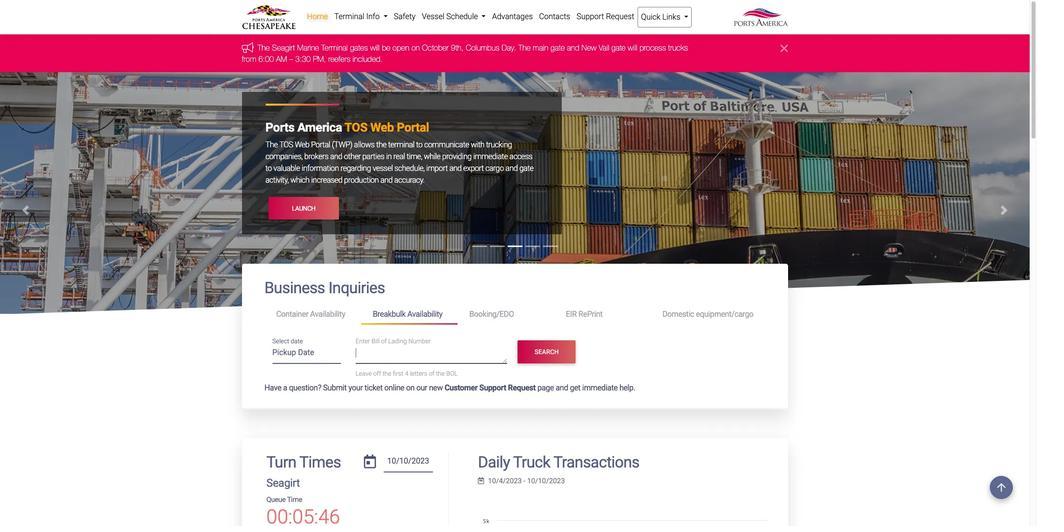Task type: describe. For each thing, give the bounding box(es) containing it.
terminal
[[388, 140, 414, 150]]

trucks
[[668, 43, 688, 52]]

quick
[[641, 12, 660, 22]]

queue time
[[266, 496, 302, 505]]

10/4/2023
[[488, 478, 522, 486]]

daily truck transactions
[[478, 454, 639, 472]]

am
[[276, 55, 287, 63]]

breakbulk availability link
[[361, 306, 458, 325]]

links
[[662, 12, 680, 22]]

gate inside "the tos web portal (twp) allows the terminal to communicate with trucking companies,                         brokers and other parties in real time, while providing immediate access to valuable                         information regarding vessel schedule, import and export cargo and gate activity, which increased production and accuracy."
[[519, 164, 534, 173]]

bill
[[372, 338, 380, 345]]

from
[[242, 55, 256, 63]]

vail
[[599, 43, 609, 52]]

1 horizontal spatial gate
[[551, 43, 565, 52]]

home link
[[304, 7, 331, 27]]

9th,
[[451, 43, 464, 52]]

info
[[366, 12, 380, 21]]

providing
[[442, 152, 472, 161]]

0 vertical spatial tos
[[345, 121, 367, 135]]

off
[[373, 371, 381, 378]]

0 vertical spatial terminal
[[334, 12, 364, 21]]

increased
[[311, 176, 342, 185]]

real
[[393, 152, 405, 161]]

activity,
[[265, 176, 289, 185]]

0 horizontal spatial of
[[381, 338, 387, 345]]

the seagirt marine terminal gates will be open on october 9th, columbus day. the main gate and new vail gate will process trucks from 6:00 am – 3:30 pm, reefers included. link
[[242, 43, 688, 63]]

select
[[272, 338, 289, 345]]

america
[[297, 121, 342, 135]]

and down 'access'
[[506, 164, 518, 173]]

the left bol
[[436, 371, 445, 378]]

domestic equipment/cargo link
[[651, 306, 765, 324]]

the right off
[[383, 371, 391, 378]]

1 vertical spatial to
[[265, 164, 272, 173]]

time
[[287, 496, 302, 505]]

which
[[290, 176, 310, 185]]

3:30
[[295, 55, 311, 63]]

turn
[[266, 454, 296, 472]]

0 horizontal spatial support
[[479, 384, 506, 393]]

tos inside "the tos web portal (twp) allows the terminal to communicate with trucking companies,                         brokers and other parties in real time, while providing immediate access to valuable                         information regarding vessel schedule, import and export cargo and gate activity, which increased production and accuracy."
[[279, 140, 293, 150]]

ports america tos web portal
[[265, 121, 429, 135]]

4
[[405, 371, 409, 378]]

regarding
[[341, 164, 371, 173]]

in
[[386, 152, 392, 161]]

companies,
[[265, 152, 303, 161]]

leave off the first 4 letters of the bol
[[356, 371, 458, 378]]

tos web portal image
[[0, 72, 1030, 517]]

enter
[[356, 338, 370, 345]]

new
[[582, 43, 597, 52]]

bol
[[446, 371, 458, 378]]

date
[[291, 338, 303, 345]]

vessel
[[373, 164, 393, 173]]

be
[[382, 43, 390, 52]]

go to top image
[[990, 477, 1013, 500]]

brokers
[[304, 152, 328, 161]]

booking/edo
[[469, 310, 514, 319]]

columbus
[[466, 43, 499, 52]]

advantages link
[[489, 7, 536, 27]]

safety link
[[391, 7, 419, 27]]

domestic equipment/cargo
[[662, 310, 753, 319]]

eir reprint link
[[554, 306, 651, 324]]

question?
[[289, 384, 321, 393]]

queue
[[266, 496, 286, 505]]

breakbulk
[[373, 310, 406, 319]]

main
[[533, 43, 548, 52]]

a
[[283, 384, 287, 393]]

transactions
[[553, 454, 639, 472]]

submit
[[323, 384, 347, 393]]

customer support request link
[[445, 384, 536, 393]]

gates
[[350, 43, 368, 52]]

calendar day image
[[364, 456, 376, 470]]

truck
[[513, 454, 550, 472]]

close image
[[781, 43, 788, 54]]

lading
[[388, 338, 407, 345]]

select date
[[272, 338, 303, 345]]

support request link
[[573, 7, 637, 27]]

help.
[[619, 384, 635, 393]]

ticket
[[365, 384, 383, 393]]

open
[[393, 43, 409, 52]]

terminal inside the seagirt marine terminal gates will be open on october 9th, columbus day. the main gate and new vail gate will process trucks from 6:00 am – 3:30 pm, reefers included.
[[321, 43, 348, 52]]

bullhorn image
[[242, 42, 258, 53]]

advantages
[[492, 12, 533, 21]]

container availability link
[[264, 306, 361, 324]]

import
[[426, 164, 448, 173]]

the inside "the tos web portal (twp) allows the terminal to communicate with trucking companies,                         brokers and other parties in real time, while providing immediate access to valuable                         information regarding vessel schedule, import and export cargo and gate activity, which increased production and accuracy."
[[376, 140, 386, 150]]

the for the tos web portal (twp) allows the terminal to communicate with trucking companies,                         brokers and other parties in real time, while providing immediate access to valuable                         information regarding vessel schedule, import and export cargo and gate activity, which increased production and accuracy.
[[265, 140, 278, 150]]

0 vertical spatial portal
[[397, 121, 429, 135]]

inquiries
[[328, 279, 385, 298]]

enter bill of lading number
[[356, 338, 431, 345]]

domestic
[[662, 310, 694, 319]]

1 vertical spatial request
[[508, 384, 536, 393]]

export
[[463, 164, 484, 173]]

home
[[307, 12, 328, 21]]

booking/edo link
[[458, 306, 554, 324]]

seagirt inside main content
[[266, 477, 300, 490]]

our
[[416, 384, 427, 393]]

the tos web portal (twp) allows the terminal to communicate with trucking companies,                         brokers and other parties in real time, while providing immediate access to valuable                         information regarding vessel schedule, import and export cargo and gate activity, which increased production and accuracy.
[[265, 140, 534, 185]]



Task type: vqa. For each thing, say whether or not it's contained in the screenshot.
The TOS Web Portal (TWP) allows the terminal to communicate with trucking companies,                         brokers and other parties in real time, while providing immediate access to valuable                         information regarding vessel schedule, import and export cargo and gate activity, which increased production and accuracy.
yes



Task type: locate. For each thing, give the bounding box(es) containing it.
cargo
[[485, 164, 504, 173]]

included.
[[353, 55, 383, 63]]

availability inside the breakbulk availability link
[[407, 310, 443, 319]]

0 horizontal spatial portal
[[311, 140, 330, 150]]

the right day.
[[518, 43, 531, 52]]

2 availability from the left
[[407, 310, 443, 319]]

page
[[537, 384, 554, 393]]

on right open
[[411, 43, 420, 52]]

tos up "allows"
[[345, 121, 367, 135]]

2 horizontal spatial gate
[[611, 43, 626, 52]]

request left page
[[508, 384, 536, 393]]

0 vertical spatial request
[[606, 12, 634, 21]]

1 vertical spatial support
[[479, 384, 506, 393]]

10/4/2023 - 10/10/2023
[[488, 478, 565, 486]]

0 vertical spatial of
[[381, 338, 387, 345]]

have
[[264, 384, 281, 393]]

safety
[[394, 12, 416, 21]]

gate right main
[[551, 43, 565, 52]]

vessel schedule link
[[419, 7, 489, 27]]

and left new
[[567, 43, 579, 52]]

and inside the seagirt marine terminal gates will be open on october 9th, columbus day. the main gate and new vail gate will process trucks from 6:00 am – 3:30 pm, reefers included.
[[567, 43, 579, 52]]

1 horizontal spatial web
[[370, 121, 394, 135]]

communicate
[[424, 140, 469, 150]]

terminal info
[[334, 12, 382, 21]]

eir reprint
[[566, 310, 603, 319]]

the inside "the tos web portal (twp) allows the terminal to communicate with trucking companies,                         brokers and other parties in real time, while providing immediate access to valuable                         information regarding vessel schedule, import and export cargo and gate activity, which increased production and accuracy."
[[265, 140, 278, 150]]

terminal left info
[[334, 12, 364, 21]]

and down vessel
[[380, 176, 393, 185]]

availability up number
[[407, 310, 443, 319]]

to up time,
[[416, 140, 422, 150]]

vessel schedule
[[422, 12, 480, 21]]

valuable
[[273, 164, 300, 173]]

the up in
[[376, 140, 386, 150]]

eir
[[566, 310, 577, 319]]

2 will from the left
[[628, 43, 637, 52]]

container availability
[[276, 310, 345, 319]]

the seagirt marine terminal gates will be open on october 9th, columbus day. the main gate and new vail gate will process trucks from 6:00 am – 3:30 pm, reefers included. alert
[[0, 35, 1030, 72]]

of
[[381, 338, 387, 345], [429, 371, 434, 378]]

1 vertical spatial seagirt
[[266, 477, 300, 490]]

search button
[[518, 341, 576, 364]]

launch link
[[268, 197, 339, 220]]

availability for breakbulk availability
[[407, 310, 443, 319]]

search
[[535, 349, 559, 356]]

while
[[424, 152, 441, 161]]

the up companies,
[[265, 140, 278, 150]]

seagirt inside the seagirt marine terminal gates will be open on october 9th, columbus day. the main gate and new vail gate will process trucks from 6:00 am – 3:30 pm, reefers included.
[[272, 43, 295, 52]]

0 horizontal spatial to
[[265, 164, 272, 173]]

1 vertical spatial on
[[406, 384, 415, 393]]

on
[[411, 43, 420, 52], [406, 384, 415, 393]]

other
[[344, 152, 361, 161]]

1 vertical spatial immediate
[[582, 384, 618, 393]]

business
[[264, 279, 325, 298]]

1 horizontal spatial portal
[[397, 121, 429, 135]]

0 vertical spatial web
[[370, 121, 394, 135]]

will left be
[[370, 43, 380, 52]]

support
[[577, 12, 604, 21], [479, 384, 506, 393]]

number
[[408, 338, 431, 345]]

daily
[[478, 454, 510, 472]]

accuracy.
[[394, 176, 425, 185]]

new
[[429, 384, 443, 393]]

immediate inside "the tos web portal (twp) allows the terminal to communicate with trucking companies,                         brokers and other parties in real time, while providing immediate access to valuable                         information regarding vessel schedule, import and export cargo and gate activity, which increased production and accuracy."
[[473, 152, 508, 161]]

with
[[471, 140, 484, 150]]

0 vertical spatial on
[[411, 43, 420, 52]]

the up 6:00
[[258, 43, 270, 52]]

online
[[384, 384, 404, 393]]

1 horizontal spatial availability
[[407, 310, 443, 319]]

1 vertical spatial web
[[295, 140, 309, 150]]

main content
[[234, 264, 795, 527]]

1 vertical spatial terminal
[[321, 43, 348, 52]]

of right letters
[[429, 371, 434, 378]]

1 horizontal spatial immediate
[[582, 384, 618, 393]]

1 vertical spatial tos
[[279, 140, 293, 150]]

tos up companies,
[[279, 140, 293, 150]]

1 will from the left
[[370, 43, 380, 52]]

1 horizontal spatial to
[[416, 140, 422, 150]]

Select date text field
[[272, 345, 341, 365]]

web up "allows"
[[370, 121, 394, 135]]

launch
[[292, 205, 315, 212]]

calendar week image
[[478, 478, 484, 485]]

contacts
[[539, 12, 570, 21]]

availability down business inquiries
[[310, 310, 345, 319]]

october
[[422, 43, 449, 52]]

0 vertical spatial seagirt
[[272, 43, 295, 52]]

and down (twp)
[[330, 152, 342, 161]]

web inside "the tos web portal (twp) allows the terminal to communicate with trucking companies,                         brokers and other parties in real time, while providing immediate access to valuable                         information regarding vessel schedule, import and export cargo and gate activity, which increased production and accuracy."
[[295, 140, 309, 150]]

seagirt
[[272, 43, 295, 52], [266, 477, 300, 490]]

terminal up reefers at top
[[321, 43, 348, 52]]

to up activity,
[[265, 164, 272, 173]]

gate
[[551, 43, 565, 52], [611, 43, 626, 52], [519, 164, 534, 173]]

reprint
[[578, 310, 603, 319]]

None text field
[[384, 454, 433, 473]]

reefers
[[328, 55, 350, 63]]

equipment/cargo
[[696, 310, 753, 319]]

container
[[276, 310, 308, 319]]

immediate up cargo
[[473, 152, 508, 161]]

quick links link
[[637, 7, 692, 28]]

the
[[376, 140, 386, 150], [383, 371, 391, 378], [436, 371, 445, 378]]

-
[[524, 478, 525, 486]]

letters
[[410, 371, 427, 378]]

support right customer
[[479, 384, 506, 393]]

0 vertical spatial immediate
[[473, 152, 508, 161]]

on inside the seagirt marine terminal gates will be open on october 9th, columbus day. the main gate and new vail gate will process trucks from 6:00 am – 3:30 pm, reefers included.
[[411, 43, 420, 52]]

seagirt up queue time
[[266, 477, 300, 490]]

ports
[[265, 121, 295, 135]]

1 vertical spatial of
[[429, 371, 434, 378]]

0 horizontal spatial web
[[295, 140, 309, 150]]

web
[[370, 121, 394, 135], [295, 140, 309, 150]]

web up brokers
[[295, 140, 309, 150]]

1 horizontal spatial will
[[628, 43, 637, 52]]

business inquiries
[[264, 279, 385, 298]]

have a question? submit your ticket online on our new customer support request page and get immediate help.
[[264, 384, 635, 393]]

0 horizontal spatial immediate
[[473, 152, 508, 161]]

0 horizontal spatial will
[[370, 43, 380, 52]]

vessel
[[422, 12, 444, 21]]

1 horizontal spatial tos
[[345, 121, 367, 135]]

trucking
[[486, 140, 512, 150]]

seagirt up am
[[272, 43, 295, 52]]

time,
[[407, 152, 422, 161]]

on left our
[[406, 384, 415, 393]]

tos
[[345, 121, 367, 135], [279, 140, 293, 150]]

portal up brokers
[[311, 140, 330, 150]]

availability for container availability
[[310, 310, 345, 319]]

–
[[289, 55, 293, 63]]

0 vertical spatial to
[[416, 140, 422, 150]]

Enter Bill of Lading Number text field
[[356, 347, 507, 364]]

gate right vail
[[611, 43, 626, 52]]

and down providing
[[449, 164, 462, 173]]

schedule,
[[394, 164, 425, 173]]

portal inside "the tos web portal (twp) allows the terminal to communicate with trucking companies,                         brokers and other parties in real time, while providing immediate access to valuable                         information regarding vessel schedule, import and export cargo and gate activity, which increased production and accuracy."
[[311, 140, 330, 150]]

pm,
[[313, 55, 326, 63]]

the for the seagirt marine terminal gates will be open on october 9th, columbus day. the main gate and new vail gate will process trucks from 6:00 am – 3:30 pm, reefers included.
[[258, 43, 270, 52]]

availability
[[310, 310, 345, 319], [407, 310, 443, 319]]

will left 'process'
[[628, 43, 637, 52]]

contacts link
[[536, 7, 573, 27]]

portal up terminal
[[397, 121, 429, 135]]

(twp)
[[332, 140, 352, 150]]

first
[[393, 371, 403, 378]]

and left get on the right bottom of the page
[[556, 384, 568, 393]]

0 horizontal spatial tos
[[279, 140, 293, 150]]

times
[[299, 454, 341, 472]]

1 vertical spatial portal
[[311, 140, 330, 150]]

request left quick
[[606, 12, 634, 21]]

0 horizontal spatial gate
[[519, 164, 534, 173]]

1 availability from the left
[[310, 310, 345, 319]]

1 horizontal spatial of
[[429, 371, 434, 378]]

availability inside container availability link
[[310, 310, 345, 319]]

1 horizontal spatial request
[[606, 12, 634, 21]]

the seagirt marine terminal gates will be open on october 9th, columbus day. the main gate and new vail gate will process trucks from 6:00 am – 3:30 pm, reefers included.
[[242, 43, 688, 63]]

leave
[[356, 371, 372, 378]]

0 horizontal spatial availability
[[310, 310, 345, 319]]

1 horizontal spatial support
[[577, 12, 604, 21]]

support up new
[[577, 12, 604, 21]]

0 horizontal spatial request
[[508, 384, 536, 393]]

immediate right get on the right bottom of the page
[[582, 384, 618, 393]]

request
[[606, 12, 634, 21], [508, 384, 536, 393]]

support request
[[577, 12, 634, 21]]

of right bill
[[381, 338, 387, 345]]

access
[[509, 152, 532, 161]]

gate down 'access'
[[519, 164, 534, 173]]

and
[[567, 43, 579, 52], [330, 152, 342, 161], [449, 164, 462, 173], [506, 164, 518, 173], [380, 176, 393, 185], [556, 384, 568, 393]]

process
[[640, 43, 666, 52]]

production
[[344, 176, 379, 185]]

terminal info link
[[331, 7, 391, 27]]

0 vertical spatial support
[[577, 12, 604, 21]]

main content containing business inquiries
[[234, 264, 795, 527]]



